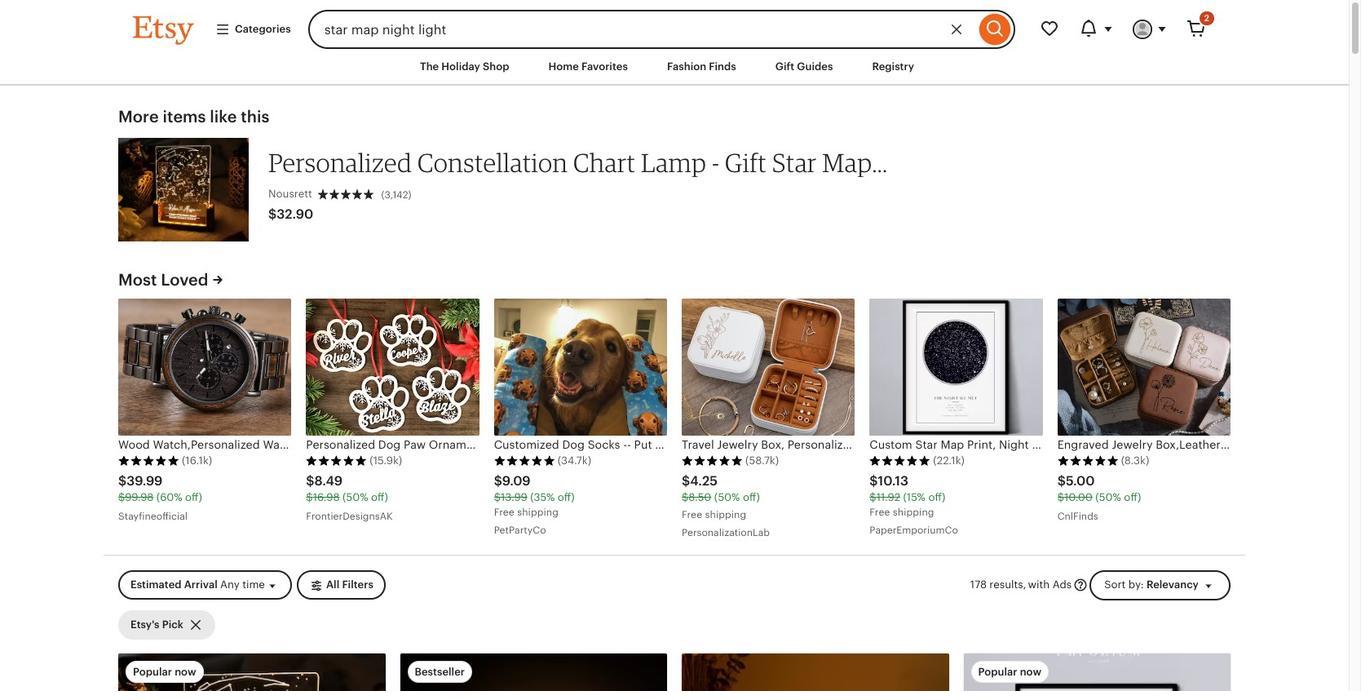 Task type: locate. For each thing, give the bounding box(es) containing it.
popular for first popular now link from right
[[979, 666, 1018, 678]]

1 personalized constellation chart lamp - gift star map on night light - gift for boyfriend / girlfriend - stars chart gift for couples image from the top
[[118, 138, 249, 242]]

(50% for 8.49
[[343, 491, 368, 504]]

etsy's pick link
[[118, 610, 215, 640]]

5 off) from the left
[[929, 491, 946, 504]]

3 5 out of 5 stars image from the left
[[494, 455, 555, 467]]

2 horizontal spatial (50%
[[1096, 491, 1122, 504]]

1 horizontal spatial popular now link
[[964, 654, 1231, 691]]

shipping
[[517, 507, 559, 518], [893, 507, 935, 518], [705, 509, 747, 521]]

the
[[420, 60, 439, 73]]

off) up frontierdesignsak
[[371, 491, 388, 504]]

time
[[242, 579, 265, 591]]

categories
[[235, 23, 291, 35]]

2 horizontal spatial shipping
[[893, 507, 935, 518]]

(50% up frontierdesignsak
[[343, 491, 368, 504]]

0 horizontal spatial popular now link
[[118, 654, 385, 691]]

1 vertical spatial personalized constellation chart lamp - gift star map on night light - gift for boyfriend / girlfriend - stars chart gift for couples image
[[118, 654, 385, 691]]

1 vertical spatial custom star map print, night we met anniversary gift, night sky print, star map poster, wedding gift, constellation print, personalised gift image
[[964, 654, 1231, 691]]

more
[[118, 108, 159, 126]]

pick
[[162, 618, 183, 631]]

bestseller
[[415, 666, 465, 678]]

free inside $ 10.13 $ 11.92 (15% off) free shipping paperemporiumco
[[870, 507, 891, 518]]

5 out of 5 stars image for 10.13
[[870, 455, 931, 467]]

shipping inside $ 9.09 $ 13.99 (35% off) free shipping petpartyco
[[517, 507, 559, 518]]

2 horizontal spatial free
[[870, 507, 891, 518]]

1 horizontal spatial popular
[[979, 666, 1018, 678]]

2 now from the left
[[1020, 666, 1042, 678]]

2 personalized constellation chart lamp - gift star map on night light - gift for boyfriend / girlfriend - stars chart gift for couples image from the top
[[118, 654, 385, 691]]

1 horizontal spatial popular now
[[979, 666, 1042, 678]]

free inside $ 9.09 $ 13.99 (35% off) free shipping petpartyco
[[494, 507, 515, 518]]

categories button
[[203, 15, 303, 44]]

shipping inside $ 10.13 $ 11.92 (15% off) free shipping paperemporiumco
[[893, 507, 935, 518]]

off) for 8.49
[[371, 491, 388, 504]]

1 horizontal spatial shipping
[[705, 509, 747, 521]]

shipping up the personalizationlab
[[705, 509, 747, 521]]

(50%
[[343, 491, 368, 504], [715, 491, 740, 504], [1096, 491, 1122, 504]]

gift guides
[[776, 60, 833, 73]]

free down '13.99'
[[494, 507, 515, 518]]

2 link
[[1177, 10, 1216, 49]]

0 horizontal spatial popular now
[[133, 666, 196, 678]]

4 5 out of 5 stars image from the left
[[682, 455, 743, 467]]

all filters button
[[297, 571, 386, 600]]

custom star map by date, star map night light, personalized constellation map, night sky by date, engagement gift for him and her, star02 image
[[400, 654, 667, 691]]

6 5 out of 5 stars image from the left
[[1058, 455, 1119, 467]]

5 out of 5 stars image up 9.09
[[494, 455, 555, 467]]

stayfineofficial
[[118, 511, 188, 522]]

(50% inside $ 5.00 $ 10.00 (50% off) cnlfinds
[[1096, 491, 1122, 504]]

free for 10.13
[[870, 507, 891, 518]]

1 horizontal spatial (50%
[[715, 491, 740, 504]]

shipping for 4.25
[[705, 509, 747, 521]]

off)
[[185, 491, 202, 504], [371, 491, 388, 504], [558, 491, 575, 504], [743, 491, 760, 504], [929, 491, 946, 504], [1125, 491, 1142, 504]]

$ 4.25 $ 8.50 (50% off) free shipping personalizationlab
[[682, 474, 770, 539]]

off) inside $ 5.00 $ 10.00 (50% off) cnlfinds
[[1125, 491, 1142, 504]]

popular now link
[[118, 654, 385, 691], [964, 654, 1231, 691]]

0 horizontal spatial now
[[175, 666, 196, 678]]

(50% for 5.00
[[1096, 491, 1122, 504]]

$ down nousrett
[[268, 207, 277, 222]]

$ up "11.92"
[[870, 474, 878, 489]]

39.99
[[127, 474, 163, 489]]

relevancy
[[1147, 579, 1199, 591]]

6 off) from the left
[[1125, 491, 1142, 504]]

off) for 10.13
[[929, 491, 946, 504]]

5 out of 5 stars image up the 5.00
[[1058, 455, 1119, 467]]

$ up 16.98
[[306, 474, 315, 489]]

$ 8.49 $ 16.98 (50% off) frontierdesignsak
[[306, 474, 393, 522]]

4.25
[[690, 474, 718, 489]]

all filters
[[326, 579, 374, 591]]

popular now
[[133, 666, 196, 678], [979, 666, 1042, 678]]

cnlfinds
[[1058, 511, 1099, 522]]

engraved jewelry box,leather jewelry travel case,bridesmaid proposal gift,bridal party gift,birth flower jewelry case,gifts for her birthday image
[[1058, 298, 1231, 436]]

personalizationlab
[[682, 527, 770, 539]]

any
[[220, 579, 240, 591]]

1 horizontal spatial now
[[1020, 666, 1042, 678]]

8.49
[[315, 474, 343, 489]]

etsy's
[[131, 618, 160, 631]]

most
[[118, 271, 157, 289]]

1 popular now from the left
[[133, 666, 196, 678]]

fashion
[[667, 60, 707, 73]]

32.90
[[277, 207, 314, 222]]

2 5 out of 5 stars image from the left
[[306, 455, 367, 467]]

2 popular from the left
[[979, 666, 1018, 678]]

free down 8.50
[[682, 509, 703, 521]]

2 popular now from the left
[[979, 666, 1042, 678]]

shipping inside $ 4.25 $ 8.50 (50% off) free shipping personalizationlab
[[705, 509, 747, 521]]

1 popular now link from the left
[[118, 654, 385, 691]]

frontierdesignsak
[[306, 511, 393, 522]]

(35%
[[531, 491, 555, 504]]

5 out of 5 stars image
[[118, 455, 179, 467], [306, 455, 367, 467], [494, 455, 555, 467], [682, 455, 743, 467], [870, 455, 931, 467], [1058, 455, 1119, 467]]

11.92
[[877, 491, 901, 504]]

ads
[[1053, 578, 1072, 591]]

0 horizontal spatial free
[[494, 507, 515, 518]]

off) down (8.3k)
[[1125, 491, 1142, 504]]

off) right (15%
[[929, 491, 946, 504]]

with
[[1028, 578, 1050, 591]]

menu bar
[[104, 49, 1246, 86]]

shipping for 10.13
[[893, 507, 935, 518]]

home favorites link
[[536, 52, 640, 82]]

finds
[[709, 60, 737, 73]]

all
[[326, 579, 340, 591]]

off) right (60%
[[185, 491, 202, 504]]

sort by: relevancy
[[1105, 579, 1199, 591]]

1 now from the left
[[175, 666, 196, 678]]

5 5 out of 5 stars image from the left
[[870, 455, 931, 467]]

0 vertical spatial personalized constellation chart lamp - gift star map on night light - gift for boyfriend / girlfriend - stars chart gift for couples image
[[118, 138, 249, 242]]

estimated arrival any time
[[131, 579, 265, 591]]

5 out of 5 stars image up 8.49 at the bottom left of page
[[306, 455, 367, 467]]

etsy's pick
[[131, 618, 183, 631]]

5 out of 5 stars image up 10.13
[[870, 455, 931, 467]]

shipping down (35%
[[517, 507, 559, 518]]

off) right (35%
[[558, 491, 575, 504]]

off) down "(58.7k)"
[[743, 491, 760, 504]]

free
[[494, 507, 515, 518], [870, 507, 891, 518], [682, 509, 703, 521]]

1 popular from the left
[[133, 666, 172, 678]]

3 (50% from the left
[[1096, 491, 1122, 504]]

custom star map print, night we met anniversary gift, night sky print, star map poster, wedding gift, constellation print, personalised gift image
[[870, 298, 1043, 436], [964, 654, 1231, 691]]

off) inside $ 9.09 $ 13.99 (35% off) free shipping petpartyco
[[558, 491, 575, 504]]

like
[[210, 108, 237, 126]]

by:
[[1129, 579, 1144, 591]]

(50% inside "$ 8.49 $ 16.98 (50% off) frontierdesignsak"
[[343, 491, 368, 504]]

4 off) from the left
[[743, 491, 760, 504]]

5.00
[[1066, 474, 1095, 489]]

free for 9.09
[[494, 507, 515, 518]]

1 horizontal spatial free
[[682, 509, 703, 521]]

popular
[[133, 666, 172, 678], [979, 666, 1018, 678]]

free down "11.92"
[[870, 507, 891, 518]]

now for first personalized constellation chart lamp - gift star map on night light - gift for boyfriend / girlfriend - stars chart gift for couples image from the bottom of the page
[[175, 666, 196, 678]]

1 5 out of 5 stars image from the left
[[118, 455, 179, 467]]

off) inside $ 4.25 $ 8.50 (50% off) free shipping personalizationlab
[[743, 491, 760, 504]]

0 horizontal spatial (50%
[[343, 491, 368, 504]]

off) for 4.25
[[743, 491, 760, 504]]

0 vertical spatial custom star map print, night we met anniversary gift, night sky print, star map poster, wedding gift, constellation print, personalised gift image
[[870, 298, 1043, 436]]

personalized constellation chart lamp - gift star map on night light - gift for boyfriend / girlfriend - stars chart gift for couples image
[[118, 138, 249, 242], [118, 654, 385, 691]]

5 out of 5 stars image for 9.09
[[494, 455, 555, 467]]

customized dog socks -- put your cute dog on custom socks, dog lovers, dog gift, cute dog personalized, dog gift socks, fathers day gift image
[[494, 298, 667, 436]]

$ up petpartyco
[[494, 491, 501, 504]]

(50% inside $ 4.25 $ 8.50 (50% off) free shipping personalizationlab
[[715, 491, 740, 504]]

custom constellation map lamp, night light gift, couples gift, anniversary gift, engagement gift, valentine's day gift image
[[682, 654, 949, 691]]

off) inside $ 39.99 $ 99.98 (60% off) stayfineofficial
[[185, 491, 202, 504]]

(15%
[[904, 491, 926, 504]]

5 out of 5 stars image up 39.99
[[118, 455, 179, 467]]

$
[[268, 207, 277, 222], [118, 474, 127, 489], [306, 474, 315, 489], [494, 474, 502, 489], [682, 474, 690, 489], [870, 474, 878, 489], [1058, 474, 1066, 489], [118, 491, 125, 504], [306, 491, 313, 504], [494, 491, 501, 504], [682, 491, 689, 504], [870, 491, 877, 504], [1058, 491, 1065, 504]]

now
[[175, 666, 196, 678], [1020, 666, 1042, 678]]

(50% right 8.50
[[715, 491, 740, 504]]

99.98
[[125, 491, 154, 504]]

2 (50% from the left
[[715, 491, 740, 504]]

2 popular now link from the left
[[964, 654, 1231, 691]]

fashion finds
[[667, 60, 737, 73]]

shipping down (15%
[[893, 507, 935, 518]]

3 off) from the left
[[558, 491, 575, 504]]

1 (50% from the left
[[343, 491, 368, 504]]

5 out of 5 stars image up 4.25
[[682, 455, 743, 467]]

popular now for 1st popular now link from left
[[133, 666, 196, 678]]

holiday
[[442, 60, 480, 73]]

off) for 9.09
[[558, 491, 575, 504]]

$ up '13.99'
[[494, 474, 502, 489]]

None search field
[[308, 10, 1016, 49]]

guides
[[797, 60, 833, 73]]

free inside $ 4.25 $ 8.50 (50% off) free shipping personalizationlab
[[682, 509, 703, 521]]

10.13
[[878, 474, 909, 489]]

1 off) from the left
[[185, 491, 202, 504]]

0 horizontal spatial shipping
[[517, 507, 559, 518]]

travel jewelry box, personalized gifts for her, christmas gifts for women, engraved jewelry case, birthday gifts, leather jewelry organizer image
[[682, 298, 855, 436]]

off) inside $ 10.13 $ 11.92 (15% off) free shipping paperemporiumco
[[929, 491, 946, 504]]

off) inside "$ 8.49 $ 16.98 (50% off) frontierdesignsak"
[[371, 491, 388, 504]]

2 off) from the left
[[371, 491, 388, 504]]

(50% right 10.00
[[1096, 491, 1122, 504]]

0 horizontal spatial popular
[[133, 666, 172, 678]]

$ 10.13 $ 11.92 (15% off) free shipping paperemporiumco
[[870, 474, 959, 536]]

categories banner
[[104, 0, 1246, 49]]



Task type: describe. For each thing, give the bounding box(es) containing it.
now for bottom custom star map print, night we met anniversary gift, night sky print, star map poster, wedding gift, constellation print, personalised gift image
[[1020, 666, 1042, 678]]

$ up cnlfinds
[[1058, 491, 1065, 504]]

most loved link
[[118, 268, 226, 291]]

with ads
[[1028, 578, 1072, 591]]

(16.1k)
[[182, 455, 212, 467]]

gift
[[776, 60, 795, 73]]

2
[[1205, 13, 1210, 23]]

5 out of 5 stars image for 5.00
[[1058, 455, 1119, 467]]

popular now for first popular now link from right
[[979, 666, 1042, 678]]

registry link
[[860, 52, 927, 82]]

paperemporiumco
[[870, 525, 959, 536]]

bestseller link
[[400, 654, 667, 691]]

registry
[[872, 60, 915, 73]]

this
[[241, 108, 270, 126]]

16.98
[[313, 491, 340, 504]]

the holiday shop
[[420, 60, 510, 73]]

loved
[[161, 271, 208, 289]]

$ up 10.00
[[1058, 474, 1066, 489]]

178 results,
[[971, 578, 1027, 591]]

$ up 8.50
[[682, 474, 690, 489]]

(15.9k)
[[370, 455, 402, 467]]

$ 9.09 $ 13.99 (35% off) free shipping petpartyco
[[494, 474, 575, 536]]

more items like this
[[118, 108, 270, 126]]

(58.7k)
[[746, 455, 779, 467]]

(34.7k)
[[558, 455, 592, 467]]

$ up 99.98 at the left bottom of page
[[118, 474, 127, 489]]

$ 39.99 $ 99.98 (60% off) stayfineofficial
[[118, 474, 202, 522]]

5 out of 5 stars image for 39.99
[[118, 455, 179, 467]]

8.50
[[689, 491, 712, 504]]

wood watch,personalized watch,engraved watch,wooden watch,groomsmen watch,mens watch,boyfriend gift for men,wedding anniversary gift for him image
[[118, 298, 292, 436]]

Search for anything text field
[[308, 10, 976, 49]]

$ left (15%
[[870, 491, 877, 504]]

shop
[[483, 60, 510, 73]]

popular for 1st popular now link from left
[[133, 666, 172, 678]]

items
[[163, 108, 206, 126]]

$ up the stayfineofficial
[[118, 491, 125, 504]]

(8.3k)
[[1122, 455, 1150, 467]]

5 out of 5 stars image for 4.25
[[682, 455, 743, 467]]

sort
[[1105, 579, 1126, 591]]

nousrett
[[268, 188, 312, 200]]

free for 4.25
[[682, 509, 703, 521]]

personalized dog paw ornament | custom pet christmas ornament | animal 2023 ornament image
[[306, 298, 479, 436]]

13.99
[[501, 491, 528, 504]]

most loved
[[118, 271, 208, 289]]

estimated
[[131, 579, 182, 591]]

the holiday shop link
[[408, 52, 522, 82]]

9.09
[[502, 474, 531, 489]]

none search field inside the categories banner
[[308, 10, 1016, 49]]

$ up frontierdesignsak
[[306, 491, 313, 504]]

petpartyco
[[494, 525, 546, 536]]

(60%
[[156, 491, 182, 504]]

menu bar containing the holiday shop
[[104, 49, 1246, 86]]

$ 5.00 $ 10.00 (50% off) cnlfinds
[[1058, 474, 1142, 522]]

5 out of 5 stars image for 8.49
[[306, 455, 367, 467]]

10.00
[[1065, 491, 1093, 504]]

$ up the personalizationlab
[[682, 491, 689, 504]]

gift guides link
[[763, 52, 846, 82]]

filters
[[342, 579, 374, 591]]

off) for 5.00
[[1125, 491, 1142, 504]]

(50% for 4.25
[[715, 491, 740, 504]]

arrival
[[184, 579, 218, 591]]

fashion finds link
[[655, 52, 749, 82]]

off) for 39.99
[[185, 491, 202, 504]]

178
[[971, 578, 987, 591]]

results,
[[990, 578, 1027, 591]]

(3,142)
[[381, 189, 412, 201]]

(22.1k)
[[934, 455, 965, 467]]

favorites
[[582, 60, 628, 73]]

shipping for 9.09
[[517, 507, 559, 518]]

home favorites
[[549, 60, 628, 73]]

home
[[549, 60, 579, 73]]

$ 32.90
[[268, 207, 314, 222]]



Task type: vqa. For each thing, say whether or not it's contained in the screenshot.


